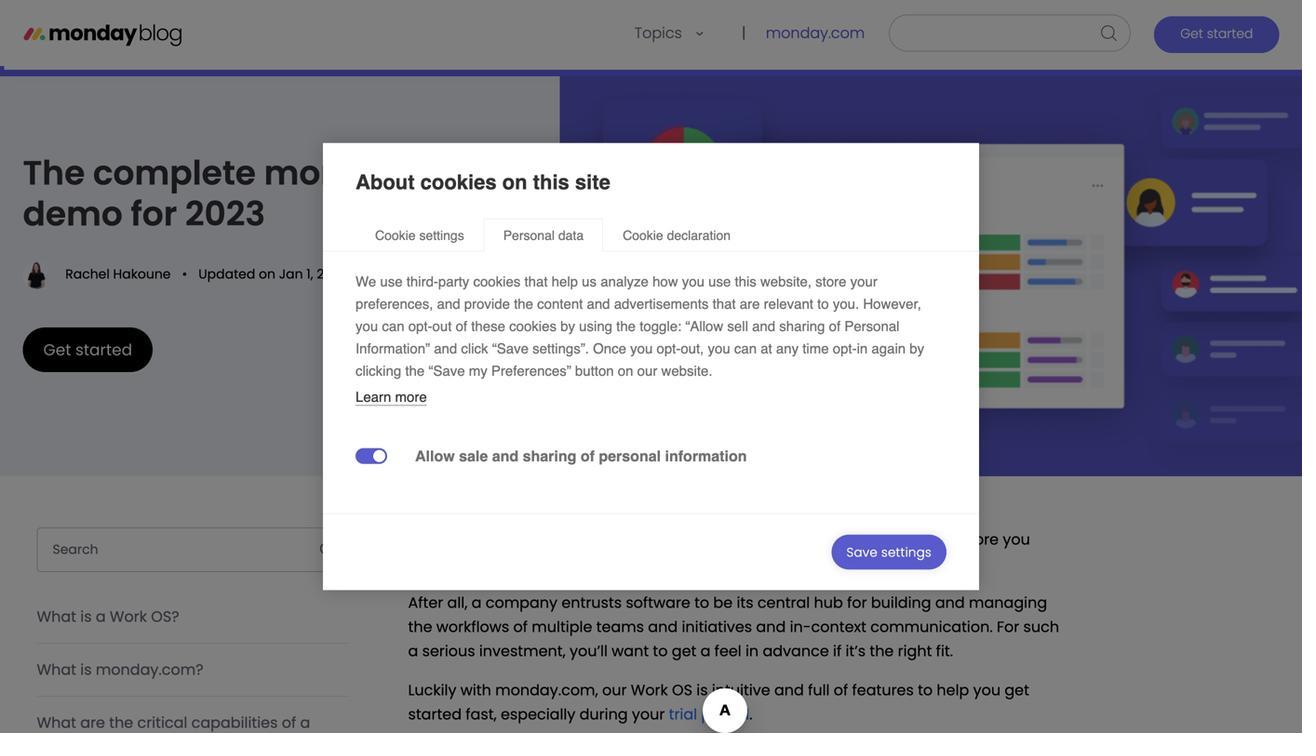 Task type: locate. For each thing, give the bounding box(es) containing it.
of
[[456, 318, 468, 335], [829, 318, 841, 335], [581, 448, 595, 465], [677, 529, 692, 550], [514, 617, 528, 638], [834, 680, 849, 701]]

1 horizontal spatial sharing
[[780, 318, 826, 335]]

0 horizontal spatial in
[[746, 641, 759, 662]]

your up you.
[[851, 274, 878, 290]]

toggle:
[[640, 318, 682, 335]]

why
[[865, 529, 895, 550]]

1 horizontal spatial •
[[362, 265, 368, 284]]

settings for save settings
[[882, 544, 932, 561]]

cookie declaration
[[623, 228, 731, 243]]

opt- down preferences,
[[409, 318, 433, 335]]

2 • from the left
[[362, 265, 368, 284]]

1 horizontal spatial our
[[638, 363, 658, 379]]

a right all,
[[472, 593, 482, 614]]

min
[[394, 265, 419, 284]]

that up "content" at top left
[[525, 274, 548, 290]]

0 horizontal spatial 2023
[[185, 190, 265, 237]]

the inside test-drives and free trials offer a lot of value for customers — why not try before you buy? the same holds true for work software.
[[448, 554, 475, 575]]

trial period .
[[669, 704, 757, 725]]

is up what is monday.com?
[[80, 607, 92, 628]]

for up hakoune
[[131, 190, 177, 237]]

0 vertical spatial get
[[1181, 25, 1204, 43]]

by up the settings".
[[561, 318, 576, 335]]

sharing
[[780, 318, 826, 335], [523, 448, 577, 465]]

0 vertical spatial get started link
[[1155, 16, 1280, 53]]

to left you.
[[818, 296, 829, 312]]

save settings
[[847, 544, 932, 561]]

1 horizontal spatial on
[[503, 170, 528, 194]]

before
[[951, 529, 999, 550]]

help inside we use third-party cookies that help us analyze how you use this website, store your preferences, and provide the content and advertisements that are relevant to you. however, you can opt-out of these cookies by using the toggle: "allow sell and sharing of personal information" and click "save settings". once you opt-out, you can at any time opt-in again by clicking the "save my preferences" button on our website.
[[552, 274, 578, 290]]

1 horizontal spatial in
[[857, 341, 868, 357]]

cookies up cookie settings 'button'
[[421, 170, 497, 194]]

0 horizontal spatial this
[[533, 170, 570, 194]]

of right the lot
[[677, 529, 692, 550]]

out
[[433, 318, 452, 335]]

work inside luckily with monday.com, our work os is intuitive and full of features to help you get started fast, especially during your
[[631, 680, 668, 701]]

get started for get started link to the left
[[43, 339, 132, 361]]

that
[[525, 274, 548, 290], [713, 296, 736, 312]]

the right it's
[[870, 641, 894, 662]]

1 vertical spatial get started
[[43, 339, 132, 361]]

0 horizontal spatial get started link
[[23, 328, 153, 373]]

and up 'same'
[[496, 529, 525, 550]]

• left 12
[[362, 265, 368, 284]]

personal up again
[[845, 318, 900, 335]]

and
[[437, 296, 461, 312], [587, 296, 610, 312], [753, 318, 776, 335], [434, 341, 457, 357], [492, 448, 519, 465], [496, 529, 525, 550], [936, 593, 965, 614], [648, 617, 678, 638], [757, 617, 786, 638], [775, 680, 804, 701]]

for right value
[[740, 529, 760, 550]]

sharing inside we use third-party cookies that help us analyze how you use this website, store your preferences, and provide the content and advertisements that are relevant to you. however, you can opt-out of these cookies by using the toggle: "allow sell and sharing of personal information" and click "save settings". once you opt-out, you can at any time opt-in again by clicking the "save my preferences" button on our website.
[[780, 318, 826, 335]]

features
[[853, 680, 914, 701]]

use up "allow at the right of the page
[[709, 274, 731, 290]]

can up information"
[[382, 318, 405, 335]]

what down what is a work os?
[[37, 660, 76, 681]]

✨ our virtual conference hits screens dec 14th
[[488, 38, 792, 56]]

if
[[833, 641, 842, 662]]

by right again
[[910, 341, 925, 357]]

this up are
[[735, 274, 757, 290]]

0 vertical spatial what
[[37, 607, 76, 628]]

1 horizontal spatial "save
[[492, 341, 529, 357]]

relevant
[[764, 296, 814, 312]]

0 horizontal spatial that
[[525, 274, 548, 290]]

of right full
[[834, 680, 849, 701]]

you right before
[[1003, 529, 1031, 550]]

especially
[[501, 704, 576, 725]]

settings for cookie settings
[[420, 228, 464, 243]]

1 horizontal spatial this
[[735, 274, 757, 290]]

lot
[[655, 529, 673, 550]]

0 horizontal spatial started
[[75, 339, 132, 361]]

to
[[818, 296, 829, 312], [695, 593, 710, 614], [653, 641, 668, 662], [918, 680, 933, 701]]

its
[[737, 593, 754, 614]]

opt-
[[409, 318, 433, 335], [657, 341, 681, 357], [833, 341, 857, 357]]

and right sale
[[492, 448, 519, 465]]

intuitive
[[712, 680, 771, 701]]

1 horizontal spatial cookie
[[623, 228, 664, 243]]

a left the serious
[[408, 641, 418, 662]]

1 cookie from the left
[[375, 228, 416, 243]]

sharing right sale
[[523, 448, 577, 465]]

1 vertical spatial get
[[1005, 680, 1030, 701]]

offer
[[602, 529, 637, 550]]

preferences,
[[356, 296, 433, 312]]

use up preferences,
[[380, 274, 403, 290]]

0 horizontal spatial can
[[382, 318, 405, 335]]

• left the updated
[[182, 265, 187, 284]]

"save
[[492, 341, 529, 357], [429, 363, 465, 379]]

you up information"
[[356, 318, 378, 335]]

cookie inside button
[[623, 228, 664, 243]]

0 horizontal spatial sharing
[[523, 448, 577, 465]]

on down the "once"
[[618, 363, 634, 379]]

click
[[461, 341, 489, 357]]

however,
[[864, 296, 922, 312]]

0 vertical spatial work
[[110, 607, 147, 628]]

1 horizontal spatial get started
[[1181, 25, 1254, 43]]

2 what from the top
[[37, 660, 76, 681]]

1 vertical spatial in
[[746, 641, 759, 662]]

0 vertical spatial the
[[23, 149, 85, 196]]

2023 inside the complete monday.com demo for 2023
[[185, 190, 265, 237]]

this
[[533, 170, 570, 194], [735, 274, 757, 290]]

1 vertical spatial by
[[910, 341, 925, 357]]

sharing up time
[[780, 318, 826, 335]]

monday.com blog image
[[23, 17, 184, 49]]

2023
[[185, 190, 265, 237], [317, 265, 348, 284]]

our left website.
[[638, 363, 658, 379]]

0 vertical spatial get
[[672, 641, 697, 662]]

monday.com
[[766, 22, 865, 43], [264, 149, 494, 196]]

cookie up 12
[[375, 228, 416, 243]]

0 vertical spatial help
[[552, 274, 578, 290]]

0 horizontal spatial work
[[110, 607, 147, 628]]

cookie settings
[[375, 228, 464, 243]]

central
[[758, 593, 810, 614]]

you right 'how'
[[682, 274, 705, 290]]

2023 right 1,
[[317, 265, 348, 284]]

"save left my
[[429, 363, 465, 379]]

tab list containing cookie settings
[[323, 218, 980, 252]]

1 horizontal spatial your
[[851, 274, 878, 290]]

use
[[380, 274, 403, 290], [709, 274, 731, 290]]

settings inside save settings button
[[882, 544, 932, 561]]

your inside we use third-party cookies that help us analyze how you use this website, store your preferences, and provide the content and advertisements that are relevant to you. however, you can opt-out of these cookies by using the toggle: "allow sell and sharing of personal information" and click "save settings". once you opt-out, you can at any time opt-in again by clicking the "save my preferences" button on our website.
[[851, 274, 878, 290]]

2 cookie from the left
[[623, 228, 664, 243]]

on up personal data
[[503, 170, 528, 194]]

1 horizontal spatial personal
[[845, 318, 900, 335]]

a
[[641, 529, 651, 550], [472, 593, 482, 614], [96, 607, 106, 628], [408, 641, 418, 662], [701, 641, 711, 662]]

1 vertical spatial work
[[631, 680, 668, 701]]

0 horizontal spatial cookie
[[375, 228, 416, 243]]

is for a
[[80, 607, 92, 628]]

0 vertical spatial 2023
[[185, 190, 265, 237]]

allow sale and sharing of personal information
[[415, 448, 747, 465]]

get
[[672, 641, 697, 662], [1005, 680, 1030, 701]]

is down what is a work os?
[[80, 660, 92, 681]]

1 vertical spatial get
[[43, 339, 71, 361]]

want
[[612, 641, 649, 662]]

investment,
[[479, 641, 566, 662]]

in left again
[[857, 341, 868, 357]]

0 vertical spatial cookies
[[421, 170, 497, 194]]

data
[[559, 228, 584, 243]]

and inside test-drives and free trials offer a lot of value for customers — why not try before you buy? the same holds true for work software.
[[496, 529, 525, 550]]

12 min read
[[379, 265, 453, 284]]

the left "content" at top left
[[514, 296, 534, 312]]

settings
[[420, 228, 464, 243], [882, 544, 932, 561]]

1 horizontal spatial help
[[937, 680, 970, 701]]

0 horizontal spatial •
[[182, 265, 187, 284]]

luckily
[[408, 680, 457, 701]]

get started
[[1181, 25, 1254, 43], [43, 339, 132, 361]]

1 vertical spatial this
[[735, 274, 757, 290]]

true
[[570, 554, 600, 575]]

this left "site"
[[533, 170, 570, 194]]

1 horizontal spatial 2023
[[317, 265, 348, 284]]

1 horizontal spatial the
[[448, 554, 475, 575]]

party
[[439, 274, 470, 290]]

now
[[888, 38, 916, 56]]

our
[[638, 363, 658, 379], [603, 680, 627, 701]]

opt- down 'toggle:'
[[657, 341, 681, 357]]

using
[[579, 318, 613, 335]]

monday.com up cookie settings
[[264, 149, 494, 196]]

free
[[529, 529, 558, 550]]

and up using
[[587, 296, 610, 312]]

our up the during
[[603, 680, 627, 701]]

can left at
[[735, 341, 757, 357]]

0 horizontal spatial on
[[259, 265, 276, 284]]

and up at
[[753, 318, 776, 335]]

of down you.
[[829, 318, 841, 335]]

and up the communication.
[[936, 593, 965, 614]]

monday.com,
[[496, 680, 599, 701]]

1 horizontal spatial started
[[408, 704, 462, 725]]

0 horizontal spatial our
[[603, 680, 627, 701]]

your left the trial
[[632, 704, 665, 725]]

cookie inside 'button'
[[375, 228, 416, 243]]

building
[[871, 593, 932, 614]]

a left the lot
[[641, 529, 651, 550]]

monday.com right dec
[[766, 22, 865, 43]]

0 horizontal spatial personal
[[504, 228, 555, 243]]

your
[[851, 274, 878, 290], [632, 704, 665, 725]]

of inside test-drives and free trials offer a lot of value for customers — why not try before you buy? the same holds true for work software.
[[677, 529, 692, 550]]

cookies up provide
[[473, 274, 521, 290]]

1 vertical spatial settings
[[882, 544, 932, 561]]

and down central
[[757, 617, 786, 638]]

you down "allow at the right of the page
[[708, 341, 731, 357]]

you down for
[[974, 680, 1001, 701]]

is for monday.com?
[[80, 660, 92, 681]]

1 vertical spatial help
[[937, 680, 970, 701]]

1 what from the top
[[37, 607, 76, 628]]

cookie for cookie declaration
[[623, 228, 664, 243]]

1 horizontal spatial settings
[[882, 544, 932, 561]]

1 vertical spatial personal
[[845, 318, 900, 335]]

0 horizontal spatial by
[[561, 318, 576, 335]]

settings inside cookie settings 'button'
[[420, 228, 464, 243]]

1 horizontal spatial get
[[1005, 680, 1030, 701]]

0 horizontal spatial get
[[672, 641, 697, 662]]

for inside the after all, a company entrusts software to be its central hub for building and managing the workflows of multiple teams and initiatives and in-context communication. for such a serious investment, you'll want to get a feel in advance if it's the right fit.
[[848, 593, 868, 614]]

get up os
[[672, 641, 697, 662]]

a left feel
[[701, 641, 711, 662]]

2023 up the updated
[[185, 190, 265, 237]]

you down 'toggle:'
[[631, 341, 653, 357]]

0 horizontal spatial get
[[43, 339, 71, 361]]

1 horizontal spatial get
[[1181, 25, 1204, 43]]

button
[[575, 363, 614, 379]]

on left jan
[[259, 265, 276, 284]]

None search field
[[890, 14, 1132, 52]]

cookie
[[375, 228, 416, 243], [623, 228, 664, 243]]

to inside we use third-party cookies that help us analyze how you use this website, store your preferences, and provide the content and advertisements that are relevant to you. however, you can opt-out of these cookies by using the toggle: "allow sell and sharing of personal information" and click "save settings". once you opt-out, you can at any time opt-in again by clicking the "save my preferences" button on our website.
[[818, 296, 829, 312]]

that left are
[[713, 296, 736, 312]]

help up "content" at top left
[[552, 274, 578, 290]]

1 horizontal spatial work
[[631, 680, 668, 701]]

and left full
[[775, 680, 804, 701]]

work left os
[[631, 680, 668, 701]]

14th
[[767, 38, 792, 56]]

updated
[[199, 265, 255, 284]]

cookie up analyze
[[623, 228, 664, 243]]

in right feel
[[746, 641, 759, 662]]

0 horizontal spatial your
[[632, 704, 665, 725]]

search text field
[[890, 14, 1090, 52]]

0 vertical spatial get started
[[1181, 25, 1254, 43]]

1 horizontal spatial monday.com
[[766, 22, 865, 43]]

after all, a company entrusts software to be its central hub for building and managing the workflows of multiple teams and initiatives and in-context communication. for such a serious investment, you'll want to get a feel in advance if it's the right fit.
[[408, 593, 1060, 662]]

what for what is monday.com?
[[37, 660, 76, 681]]

cookies down "content" at top left
[[510, 318, 557, 335]]

0 vertical spatial sharing
[[780, 318, 826, 335]]

it's
[[846, 641, 866, 662]]

work left os?
[[110, 607, 147, 628]]

period
[[702, 704, 750, 725]]

0 horizontal spatial use
[[380, 274, 403, 290]]

rachel
[[65, 265, 110, 284]]

get down for
[[1005, 680, 1030, 701]]

0 vertical spatial settings
[[420, 228, 464, 243]]

1 vertical spatial that
[[713, 296, 736, 312]]

dec
[[738, 38, 763, 56]]

0 vertical spatial our
[[638, 363, 658, 379]]

jan
[[279, 265, 303, 284]]

to down right
[[918, 680, 933, 701]]

help down fit.
[[937, 680, 970, 701]]

1 vertical spatial your
[[632, 704, 665, 725]]

to left be at right
[[695, 593, 710, 614]]

2 vertical spatial on
[[618, 363, 634, 379]]

opt- right time
[[833, 341, 857, 357]]

0 horizontal spatial get started
[[43, 339, 132, 361]]

any
[[777, 341, 799, 357]]

0 horizontal spatial settings
[[420, 228, 464, 243]]

2 vertical spatial started
[[408, 704, 462, 725]]

1 vertical spatial our
[[603, 680, 627, 701]]

trial period link
[[669, 704, 750, 725]]

teams
[[597, 617, 644, 638]]

personal left data
[[504, 228, 555, 243]]

1 horizontal spatial use
[[709, 274, 731, 290]]

settings".
[[533, 341, 589, 357]]

0 horizontal spatial help
[[552, 274, 578, 290]]

register
[[832, 38, 885, 56]]

1 vertical spatial get started link
[[23, 328, 153, 373]]

1 vertical spatial on
[[259, 265, 276, 284]]

"save up preferences"
[[492, 341, 529, 357]]

content
[[537, 296, 583, 312]]

what up what is monday.com?
[[37, 607, 76, 628]]

0 vertical spatial your
[[851, 274, 878, 290]]

you
[[682, 274, 705, 290], [356, 318, 378, 335], [631, 341, 653, 357], [708, 341, 731, 357], [1003, 529, 1031, 550], [974, 680, 1001, 701]]

of down company
[[514, 617, 528, 638]]

our
[[508, 38, 532, 56]]

of inside luckily with monday.com, our work os is intuitive and full of features to help you get started fast, especially during your
[[834, 680, 849, 701]]

0 vertical spatial in
[[857, 341, 868, 357]]

0 horizontal spatial monday.com
[[264, 149, 494, 196]]

learn more link
[[356, 389, 427, 406]]

is right os
[[697, 680, 708, 701]]

1 vertical spatial what
[[37, 660, 76, 681]]

1 vertical spatial can
[[735, 341, 757, 357]]

for right hub
[[848, 593, 868, 614]]

in
[[857, 341, 868, 357], [746, 641, 759, 662]]

personal
[[599, 448, 661, 465]]

and down party
[[437, 296, 461, 312]]

save settings button
[[832, 535, 947, 570]]

tab list
[[323, 218, 980, 252]]

on inside we use third-party cookies that help us analyze how you use this website, store your preferences, and provide the content and advertisements that are relevant to you. however, you can opt-out of these cookies by using the toggle: "allow sell and sharing of personal information" and click "save settings". once you opt-out, you can at any time opt-in again by clicking the "save my preferences" button on our website.
[[618, 363, 634, 379]]

of left "personal"
[[581, 448, 595, 465]]

0 vertical spatial on
[[503, 170, 528, 194]]

0 vertical spatial personal
[[504, 228, 555, 243]]

0 horizontal spatial the
[[23, 149, 85, 196]]

customers
[[764, 529, 844, 550]]

provide
[[464, 296, 510, 312]]

.
[[750, 704, 753, 725]]

1 vertical spatial the
[[448, 554, 475, 575]]

work
[[628, 554, 663, 575]]

a up what is monday.com?
[[96, 607, 106, 628]]



Task type: describe. For each thing, give the bounding box(es) containing it.
fit.
[[937, 641, 954, 662]]

os
[[672, 680, 693, 701]]

after
[[408, 593, 444, 614]]

hakoune
[[113, 265, 171, 284]]

again
[[872, 341, 906, 357]]

of inside the after all, a company entrusts software to be its central hub for building and managing the workflows of multiple teams and initiatives and in-context communication. for such a serious investment, you'll want to get a feel in advance if it's the right fit.
[[514, 617, 528, 638]]

the down after
[[408, 617, 433, 638]]

the inside the complete monday.com demo for 2023
[[23, 149, 85, 196]]

register now
[[832, 38, 916, 56]]

in-
[[790, 617, 812, 638]]

learn
[[356, 389, 391, 405]]

2 vertical spatial cookies
[[510, 318, 557, 335]]

communication.
[[871, 617, 993, 638]]

0 vertical spatial can
[[382, 318, 405, 335]]

we
[[356, 274, 376, 290]]

0 vertical spatial by
[[561, 318, 576, 335]]

to right want
[[653, 641, 668, 662]]

personal inside button
[[504, 228, 555, 243]]

1 horizontal spatial can
[[735, 341, 757, 357]]

0 vertical spatial this
[[533, 170, 570, 194]]

preferences"
[[492, 363, 572, 379]]

value
[[696, 529, 736, 550]]

workflows
[[437, 617, 510, 638]]

test-drives and free trials offer a lot of value for customers — why not try before you buy? the same holds true for work software.
[[408, 529, 1031, 575]]

conference
[[579, 38, 654, 56]]

about cookies on this site dialog
[[323, 143, 980, 591]]

cookie declaration button
[[604, 219, 751, 252]]

right
[[898, 641, 933, 662]]

help inside luckily with monday.com, our work os is intuitive and full of features to help you get started fast, especially during your
[[937, 680, 970, 701]]

get inside the after all, a company entrusts software to be its central hub for building and managing the workflows of multiple teams and initiatives and in-context communication. for such a serious investment, you'll want to get a feel in advance if it's the right fit.
[[672, 641, 697, 662]]

serious
[[422, 641, 476, 662]]

os?
[[151, 607, 179, 628]]

a inside what is a work os? link
[[96, 607, 106, 628]]

1 use from the left
[[380, 274, 403, 290]]

be
[[714, 593, 733, 614]]

"allow
[[686, 318, 724, 335]]

these
[[471, 318, 506, 335]]

complete
[[93, 149, 256, 196]]

personal inside we use third-party cookies that help us analyze how you use this website, store your preferences, and provide the content and advertisements that are relevant to you. however, you can opt-out of these cookies by using the toggle: "allow sell and sharing of personal information" and click "save settings". once you opt-out, you can at any time opt-in again by clicking the "save my preferences" button on our website.
[[845, 318, 900, 335]]

for
[[997, 617, 1020, 638]]

not
[[899, 529, 923, 550]]

once
[[593, 341, 627, 357]]

company
[[486, 593, 558, 614]]

of right out
[[456, 318, 468, 335]]

learn more
[[356, 389, 427, 405]]

0 vertical spatial "save
[[492, 341, 529, 357]]

try
[[927, 529, 947, 550]]

12
[[379, 265, 391, 284]]

started inside luckily with monday.com, our work os is intuitive and full of features to help you get started fast, especially during your
[[408, 704, 462, 725]]

fast,
[[466, 704, 497, 725]]

in inside we use third-party cookies that help us analyze how you use this website, store your preferences, and provide the content and advertisements that are relevant to you. however, you can opt-out of these cookies by using the toggle: "allow sell and sharing of personal information" and click "save settings". once you opt-out, you can at any time opt-in again by clicking the "save my preferences" button on our website.
[[857, 341, 868, 357]]

virtual
[[535, 38, 576, 56]]

information
[[665, 448, 747, 465]]

1 horizontal spatial get started link
[[1155, 16, 1280, 53]]

my
[[469, 363, 488, 379]]

in inside the after all, a company entrusts software to be its central hub for building and managing the workflows of multiple teams and initiatives and in-context communication. for such a serious investment, you'll want to get a feel in advance if it's the right fit.
[[746, 641, 759, 662]]

analyze
[[601, 274, 649, 290]]

2 use from the left
[[709, 274, 731, 290]]

how
[[653, 274, 679, 290]]

website.
[[662, 363, 713, 379]]

1 vertical spatial 2023
[[317, 265, 348, 284]]

advertisements
[[614, 296, 709, 312]]

register now link
[[832, 38, 930, 57]]

personal data
[[504, 228, 584, 243]]

the complete monday.com demo for 2023
[[23, 149, 494, 237]]

for inside the complete monday.com demo for 2023
[[131, 190, 177, 237]]

is inside luckily with monday.com, our work os is intuitive and full of features to help you get started fast, especially during your
[[697, 680, 708, 701]]

0 vertical spatial started
[[1208, 25, 1254, 43]]

what is monday.com? link
[[37, 644, 350, 697]]

third-
[[407, 274, 439, 290]]

2 horizontal spatial opt-
[[833, 341, 857, 357]]

hub
[[814, 593, 844, 614]]

cookie settings button
[[356, 219, 484, 252]]

us
[[582, 274, 597, 290]]

this inside we use third-party cookies that help us analyze how you use this website, store your preferences, and provide the content and advertisements that are relevant to you. however, you can opt-out of these cookies by using the toggle: "allow sell and sharing of personal information" and click "save settings". once you opt-out, you can at any time opt-in again by clicking the "save my preferences" button on our website.
[[735, 274, 757, 290]]

more
[[395, 389, 427, 405]]

test-
[[408, 529, 447, 550]]

rachel hakoune
[[65, 265, 171, 284]]

sell
[[728, 318, 749, 335]]

allow
[[415, 448, 455, 465]]

information"
[[356, 341, 430, 357]]

trial
[[669, 704, 698, 725]]

buy?
[[408, 554, 444, 575]]

0 horizontal spatial opt-
[[409, 318, 433, 335]]

we use third-party cookies that help us analyze how you use this website, store your preferences, and provide the content and advertisements that are relevant to you. however, you can opt-out of these cookies by using the toggle: "allow sell and sharing of personal information" and click "save settings". once you opt-out, you can at any time opt-in again by clicking the "save my preferences" button on our website.
[[356, 274, 925, 379]]

software
[[626, 593, 691, 614]]

entrusts
[[562, 593, 622, 614]]

1 horizontal spatial by
[[910, 341, 925, 357]]

get inside luckily with monday.com, our work os is intuitive and full of features to help you get started fast, especially during your
[[1005, 680, 1030, 701]]

same
[[479, 554, 521, 575]]

read
[[423, 265, 453, 284]]

1 vertical spatial started
[[75, 339, 132, 361]]

1 • from the left
[[182, 265, 187, 284]]

and down software on the bottom
[[648, 617, 678, 638]]

time
[[803, 341, 829, 357]]

our inside luckily with monday.com, our work os is intuitive and full of features to help you get started fast, especially during your
[[603, 680, 627, 701]]

about
[[356, 170, 415, 194]]

a inside test-drives and free trials offer a lot of value for customers — why not try before you buy? the same holds true for work software.
[[641, 529, 651, 550]]

1 horizontal spatial that
[[713, 296, 736, 312]]

the up 'more'
[[405, 363, 425, 379]]

your inside luckily with monday.com, our work os is intuitive and full of features to help you get started fast, especially during your
[[632, 704, 665, 725]]

1,
[[307, 265, 313, 284]]

and down out
[[434, 341, 457, 357]]

1 vertical spatial "save
[[429, 363, 465, 379]]

what for what is a work os?
[[37, 607, 76, 628]]

you inside test-drives and free trials offer a lot of value for customers — why not try before you buy? the same holds true for work software.
[[1003, 529, 1031, 550]]

1 vertical spatial sharing
[[523, 448, 577, 465]]

you inside luckily with monday.com, our work os is intuitive and full of features to help you get started fast, especially during your
[[974, 680, 1001, 701]]

during
[[580, 704, 628, 725]]

cookie for cookie settings
[[375, 228, 416, 243]]

0 vertical spatial that
[[525, 274, 548, 290]]

what is monday.com?
[[37, 660, 204, 681]]

our inside we use third-party cookies that help us analyze how you use this website, store your preferences, and provide the content and advertisements that are relevant to you. however, you can opt-out of these cookies by using the toggle: "allow sell and sharing of personal information" and click "save settings". once you opt-out, you can at any time opt-in again by clicking the "save my preferences" button on our website.
[[638, 363, 658, 379]]

initiatives
[[682, 617, 753, 638]]

hits
[[657, 38, 680, 56]]

screens
[[684, 38, 735, 56]]

site
[[575, 170, 611, 194]]

the up the "once"
[[617, 318, 636, 335]]

all,
[[448, 593, 468, 614]]

holds
[[525, 554, 566, 575]]

get started for rightmost get started link
[[1181, 25, 1254, 43]]

to inside luckily with monday.com, our work os is intuitive and full of features to help you get started fast, especially during your
[[918, 680, 933, 701]]

such
[[1024, 617, 1060, 638]]

context
[[812, 617, 867, 638]]

monday.com inside the complete monday.com demo for 2023
[[264, 149, 494, 196]]

1 horizontal spatial opt-
[[657, 341, 681, 357]]

multiple
[[532, 617, 593, 638]]

and inside luckily with monday.com, our work os is intuitive and full of features to help you get started fast, especially during your
[[775, 680, 804, 701]]

0 vertical spatial monday.com
[[766, 22, 865, 43]]

for down offer
[[604, 554, 624, 575]]

1 vertical spatial cookies
[[473, 274, 521, 290]]



Task type: vqa. For each thing, say whether or not it's contained in the screenshot.
bottommost The What
yes



